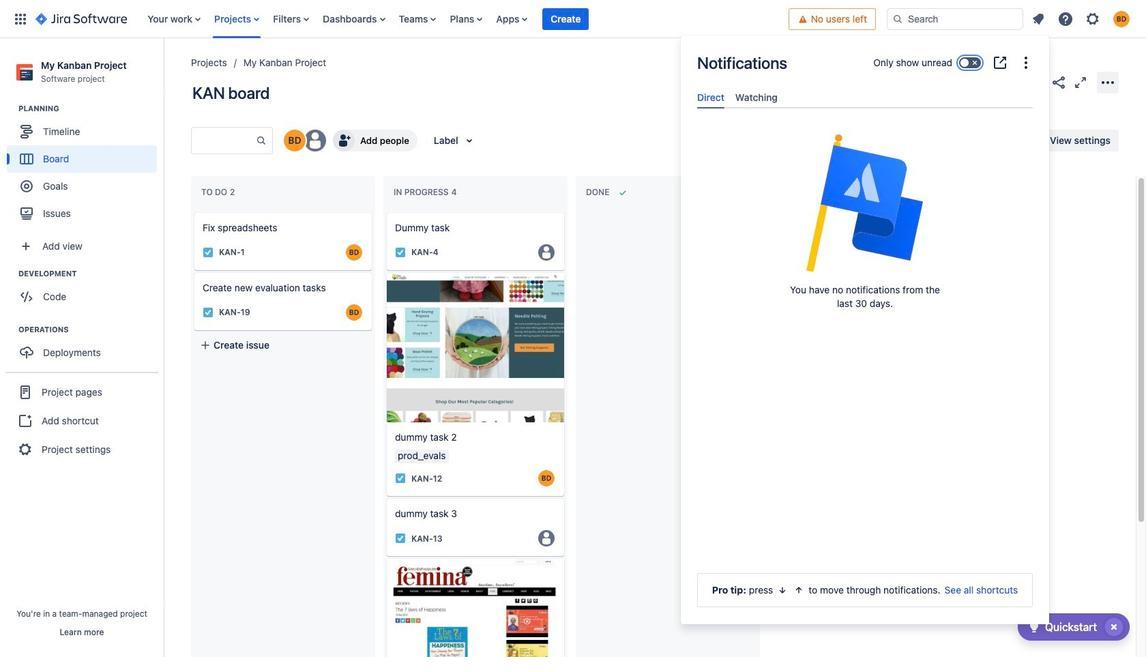 Task type: describe. For each thing, give the bounding box(es) containing it.
help image
[[1058, 11, 1074, 27]]

import image
[[867, 132, 883, 149]]

star kan board image
[[1029, 74, 1045, 90]]

arrow up image
[[794, 585, 805, 596]]

Search this board text field
[[192, 128, 256, 153]]

goal image
[[20, 180, 33, 193]]

sidebar element
[[0, 38, 164, 657]]

group for operations "image"
[[7, 324, 163, 371]]

create issue image
[[185, 203, 201, 220]]

settings image
[[1085, 11, 1101, 27]]

create issue image
[[377, 203, 394, 220]]

arrow down image
[[777, 585, 788, 596]]

enter full screen image
[[1073, 74, 1089, 90]]

heading for development icon
[[18, 268, 163, 279]]

sidebar navigation image
[[149, 55, 179, 82]]

heading for operations "image"
[[18, 324, 163, 335]]

check image
[[1026, 619, 1042, 635]]

more image
[[1018, 55, 1034, 71]]



Task type: vqa. For each thing, say whether or not it's contained in the screenshot.
tab panel
yes



Task type: locate. For each thing, give the bounding box(es) containing it.
your profile and settings image
[[1114, 11, 1130, 27]]

notifications image
[[1030, 11, 1047, 27]]

0 vertical spatial heading
[[18, 103, 163, 114]]

heading
[[18, 103, 163, 114], [18, 268, 163, 279], [18, 324, 163, 335]]

tab panel
[[692, 109, 1038, 121]]

planning image
[[2, 100, 18, 117]]

appswitcher icon image
[[12, 11, 29, 27]]

banner
[[0, 0, 1146, 38]]

dialog
[[681, 35, 1049, 624]]

tab list
[[692, 86, 1038, 109]]

group
[[7, 103, 163, 231], [7, 268, 163, 315], [7, 324, 163, 371], [5, 372, 158, 469]]

more actions image
[[1100, 74, 1116, 90]]

primary element
[[8, 0, 789, 38]]

operations image
[[2, 321, 18, 338]]

Search field
[[887, 8, 1023, 30]]

dismiss quickstart image
[[1103, 616, 1125, 638]]

in progress element
[[394, 187, 460, 197]]

2 heading from the top
[[18, 268, 163, 279]]

None search field
[[887, 8, 1023, 30]]

1 horizontal spatial list
[[1026, 6, 1138, 31]]

open notifications in a new tab image
[[992, 55, 1008, 71]]

1 vertical spatial heading
[[18, 268, 163, 279]]

heading for planning icon
[[18, 103, 163, 114]]

list
[[141, 0, 789, 38], [1026, 6, 1138, 31]]

list item
[[543, 0, 589, 38]]

1 heading from the top
[[18, 103, 163, 114]]

search image
[[892, 13, 903, 24]]

jira software image
[[35, 11, 127, 27], [35, 11, 127, 27]]

group for planning icon
[[7, 103, 163, 231]]

task image
[[395, 247, 406, 258]]

0 horizontal spatial list
[[141, 0, 789, 38]]

development image
[[2, 266, 18, 282]]

3 heading from the top
[[18, 324, 163, 335]]

2 vertical spatial heading
[[18, 324, 163, 335]]

to do element
[[201, 187, 238, 197]]

add people image
[[336, 132, 352, 149]]

task image
[[203, 247, 214, 258], [203, 307, 214, 318], [395, 473, 406, 484], [395, 533, 406, 544]]

group for development icon
[[7, 268, 163, 315]]



